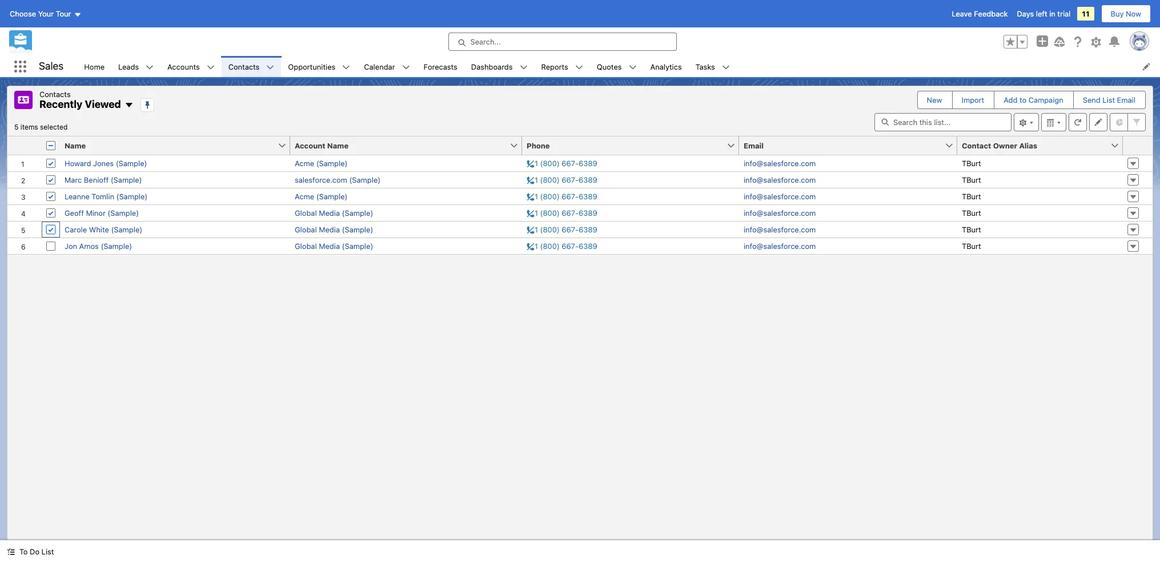 Task type: describe. For each thing, give the bounding box(es) containing it.
choose your tour button
[[9, 5, 82, 23]]

recently viewed|contacts|list view element
[[7, 86, 1154, 540]]

list containing home
[[77, 56, 1160, 77]]

leave
[[952, 9, 972, 18]]

4 click to dial disabled image from the top
[[527, 208, 598, 217]]

marc benioff (sample) link
[[65, 175, 142, 184]]

info@salesforce.com for howard jones (sample)
[[744, 159, 816, 168]]

text default image for calendar
[[402, 63, 410, 71]]

list inside send list email button
[[1103, 95, 1115, 105]]

info@salesforce.com for marc benioff (sample)
[[744, 175, 816, 184]]

text default image for contacts
[[266, 63, 274, 71]]

item number element
[[7, 136, 42, 155]]

acme for leanne tomlin (sample)
[[295, 192, 314, 201]]

none search field inside recently viewed|contacts|list view element
[[875, 113, 1012, 131]]

tasks link
[[689, 56, 722, 77]]

phone
[[527, 141, 550, 150]]

marc
[[65, 175, 82, 184]]

global for carole white (sample)
[[295, 225, 317, 234]]

5
[[14, 123, 19, 131]]

howard jones (sample)
[[65, 159, 147, 168]]

feedback
[[974, 9, 1008, 18]]

phone button
[[522, 136, 727, 155]]

tburt for marc benioff (sample)
[[962, 175, 981, 184]]

new
[[927, 95, 942, 105]]

to do list button
[[0, 540, 61, 563]]

action element
[[1123, 136, 1153, 155]]

forecasts link
[[417, 56, 464, 77]]

geoff
[[65, 208, 84, 217]]

global media (sample) for carole white (sample)
[[295, 225, 373, 234]]

salesforce.com (sample)
[[295, 175, 381, 184]]

opportunities link
[[281, 56, 342, 77]]

jones
[[93, 159, 114, 168]]

global media (sample) for geoff minor (sample)
[[295, 208, 373, 217]]

dashboards link
[[464, 56, 520, 77]]

4 tburt from the top
[[962, 208, 981, 217]]

in
[[1050, 9, 1056, 18]]

item number image
[[7, 136, 42, 155]]

media for jon amos (sample)
[[319, 241, 340, 251]]

tasks
[[696, 62, 715, 71]]

opportunities
[[288, 62, 336, 71]]

4 info@salesforce.com from the top
[[744, 208, 816, 217]]

reports
[[541, 62, 568, 71]]

calendar link
[[357, 56, 402, 77]]

name element
[[60, 136, 297, 155]]

tburt for leanne tomlin (sample)
[[962, 192, 981, 201]]

info@salesforce.com for jon amos (sample)
[[744, 241, 816, 251]]

contact
[[962, 141, 992, 150]]

global media (sample) link for geoff minor (sample)
[[295, 208, 373, 217]]

add to campaign
[[1004, 95, 1064, 105]]

media for carole white (sample)
[[319, 225, 340, 234]]

add to campaign button
[[995, 91, 1073, 109]]

contacts image
[[14, 91, 33, 109]]

white
[[89, 225, 109, 234]]

opportunities list item
[[281, 56, 357, 77]]

benioff
[[84, 175, 109, 184]]

accounts
[[167, 62, 200, 71]]

text default image for quotes
[[629, 63, 637, 71]]

reports list item
[[534, 56, 590, 77]]

leanne
[[65, 192, 90, 201]]

11
[[1082, 9, 1090, 18]]

text default image for dashboards
[[520, 63, 528, 71]]

carole
[[65, 225, 87, 234]]

recently viewed
[[39, 98, 121, 110]]

1 horizontal spatial email
[[1117, 95, 1136, 105]]

text default image for accounts
[[207, 63, 215, 71]]

analytics link
[[644, 56, 689, 77]]

marc benioff (sample)
[[65, 175, 142, 184]]

global for geoff minor (sample)
[[295, 208, 317, 217]]

5 items selected
[[14, 123, 68, 131]]

info@salesforce.com link for leanne tomlin (sample)
[[744, 192, 816, 201]]

left
[[1036, 9, 1048, 18]]

name inside button
[[65, 141, 86, 150]]

global for jon amos (sample)
[[295, 241, 317, 251]]

owner
[[993, 141, 1018, 150]]

global media (sample) link for jon amos (sample)
[[295, 241, 373, 251]]

jon amos (sample)
[[65, 241, 132, 251]]

click to dial disabled image for leanne tomlin (sample)
[[527, 192, 598, 201]]

click to dial disabled image for howard jones (sample)
[[527, 159, 598, 168]]

days
[[1017, 9, 1034, 18]]

name button
[[60, 136, 278, 155]]

dashboards
[[471, 62, 513, 71]]

leanne tomlin (sample)
[[65, 192, 148, 201]]

click to dial disabled image for jon amos (sample)
[[527, 241, 598, 251]]

tburt for jon amos (sample)
[[962, 241, 981, 251]]

contacts inside list item
[[228, 62, 260, 71]]

analytics
[[650, 62, 682, 71]]

account name
[[295, 141, 349, 150]]

info@salesforce.com link for carole white (sample)
[[744, 225, 816, 234]]

import
[[962, 95, 985, 105]]

account
[[295, 141, 325, 150]]

send list email button
[[1074, 91, 1145, 109]]

click to dial disabled image for marc benioff (sample)
[[527, 175, 598, 184]]

tburt for carole white (sample)
[[962, 225, 981, 234]]

to
[[1020, 95, 1027, 105]]

tomlin
[[92, 192, 114, 201]]

leads link
[[111, 56, 146, 77]]

tour
[[56, 9, 71, 18]]

salesforce.com (sample) link
[[295, 175, 381, 184]]

now
[[1126, 9, 1142, 18]]

phone element
[[522, 136, 746, 155]]

text default image for opportunities
[[342, 63, 350, 71]]

media for geoff minor (sample)
[[319, 208, 340, 217]]

click to dial disabled image for carole white (sample)
[[527, 225, 598, 234]]



Task type: vqa. For each thing, say whether or not it's contained in the screenshot.


Task type: locate. For each thing, give the bounding box(es) containing it.
2 acme (sample) from the top
[[295, 192, 348, 201]]

text default image right leads
[[146, 63, 154, 71]]

info@salesforce.com link for marc benioff (sample)
[[744, 175, 816, 184]]

info@salesforce.com link for jon amos (sample)
[[744, 241, 816, 251]]

(sample)
[[116, 159, 147, 168], [316, 159, 348, 168], [111, 175, 142, 184], [349, 175, 381, 184], [116, 192, 148, 201], [316, 192, 348, 201], [108, 208, 139, 217], [342, 208, 373, 217], [111, 225, 142, 234], [342, 225, 373, 234], [101, 241, 132, 251], [342, 241, 373, 251]]

2 name from the left
[[327, 141, 349, 150]]

info@salesforce.com link
[[744, 159, 816, 168], [744, 175, 816, 184], [744, 192, 816, 201], [744, 208, 816, 217], [744, 225, 816, 234], [744, 241, 816, 251]]

6 click to dial disabled image from the top
[[527, 241, 598, 251]]

text default image left calendar link
[[342, 63, 350, 71]]

acme down 'salesforce.com'
[[295, 192, 314, 201]]

contacts right the accounts list item
[[228, 62, 260, 71]]

accounts list item
[[161, 56, 222, 77]]

send list email
[[1083, 95, 1136, 105]]

acme (sample)
[[295, 159, 348, 168], [295, 192, 348, 201]]

cell
[[42, 136, 60, 155]]

viewed
[[85, 98, 121, 110]]

acme (sample) link for leanne tomlin (sample)
[[295, 192, 348, 201]]

list right send
[[1103, 95, 1115, 105]]

new button
[[918, 91, 952, 109]]

0 horizontal spatial list
[[41, 547, 54, 556]]

recently
[[39, 98, 82, 110]]

tburt for howard jones (sample)
[[962, 159, 981, 168]]

2 acme (sample) link from the top
[[295, 192, 348, 201]]

recently viewed grid
[[7, 136, 1153, 255]]

6 info@salesforce.com from the top
[[744, 241, 816, 251]]

contacts list item
[[222, 56, 281, 77]]

0 vertical spatial acme (sample) link
[[295, 159, 348, 168]]

list
[[77, 56, 1160, 77]]

jon
[[65, 241, 77, 251]]

contact owner alias element
[[958, 136, 1130, 155]]

None search field
[[875, 113, 1012, 131]]

media
[[319, 208, 340, 217], [319, 225, 340, 234], [319, 241, 340, 251]]

1 text default image from the left
[[207, 63, 215, 71]]

1 horizontal spatial contacts
[[228, 62, 260, 71]]

1 global from the top
[[295, 208, 317, 217]]

2 info@salesforce.com link from the top
[[744, 175, 816, 184]]

1 acme (sample) link from the top
[[295, 159, 348, 168]]

1 horizontal spatial list
[[1103, 95, 1115, 105]]

global media (sample) link
[[295, 208, 373, 217], [295, 225, 373, 234], [295, 241, 373, 251]]

quotes
[[597, 62, 622, 71]]

geoff minor (sample)
[[65, 208, 139, 217]]

2 media from the top
[[319, 225, 340, 234]]

0 horizontal spatial contacts
[[39, 90, 71, 99]]

4 text default image from the left
[[575, 63, 583, 71]]

1 tburt from the top
[[962, 159, 981, 168]]

contact owner alias button
[[958, 136, 1111, 155]]

text default image
[[207, 63, 215, 71], [342, 63, 350, 71], [402, 63, 410, 71], [575, 63, 583, 71], [629, 63, 637, 71]]

text default image inside reports list item
[[575, 63, 583, 71]]

6 tburt from the top
[[962, 241, 981, 251]]

2 global media (sample) link from the top
[[295, 225, 373, 234]]

howard
[[65, 159, 91, 168]]

text default image left to
[[7, 548, 15, 556]]

contacts link
[[222, 56, 266, 77]]

1 vertical spatial global media (sample)
[[295, 225, 373, 234]]

acme (sample) link for howard jones (sample)
[[295, 159, 348, 168]]

2 click to dial disabled image from the top
[[527, 175, 598, 184]]

3 media from the top
[[319, 241, 340, 251]]

list inside "to do list" button
[[41, 547, 54, 556]]

email button
[[739, 136, 945, 155]]

text default image right the tasks
[[722, 63, 730, 71]]

carole white (sample) link
[[65, 225, 142, 234]]

1 media from the top
[[319, 208, 340, 217]]

info@salesforce.com
[[744, 159, 816, 168], [744, 175, 816, 184], [744, 192, 816, 201], [744, 208, 816, 217], [744, 225, 816, 234], [744, 241, 816, 251]]

3 global from the top
[[295, 241, 317, 251]]

text default image left reports 'link'
[[520, 63, 528, 71]]

email inside recently viewed grid
[[744, 141, 764, 150]]

text default image for tasks
[[722, 63, 730, 71]]

1 vertical spatial global
[[295, 225, 317, 234]]

2 global media (sample) from the top
[[295, 225, 373, 234]]

acme (sample) down 'salesforce.com'
[[295, 192, 348, 201]]

1 global media (sample) link from the top
[[295, 208, 373, 217]]

3 click to dial disabled image from the top
[[527, 192, 598, 201]]

text default image inside "tasks" list item
[[722, 63, 730, 71]]

1 vertical spatial media
[[319, 225, 340, 234]]

salesforce.com
[[295, 175, 347, 184]]

group
[[1004, 35, 1028, 49]]

global media (sample) link for carole white (sample)
[[295, 225, 373, 234]]

5 text default image from the left
[[629, 63, 637, 71]]

0 vertical spatial acme (sample)
[[295, 159, 348, 168]]

text default image
[[146, 63, 154, 71], [266, 63, 274, 71], [520, 63, 528, 71], [722, 63, 730, 71], [124, 101, 134, 110], [7, 548, 15, 556]]

global media (sample) for jon amos (sample)
[[295, 241, 373, 251]]

1 global media (sample) from the top
[[295, 208, 373, 217]]

email
[[1117, 95, 1136, 105], [744, 141, 764, 150]]

5 info@salesforce.com from the top
[[744, 225, 816, 234]]

1 vertical spatial contacts
[[39, 90, 71, 99]]

choose your tour
[[10, 9, 71, 18]]

1 info@salesforce.com link from the top
[[744, 159, 816, 168]]

text default image inside quotes "list item"
[[629, 63, 637, 71]]

3 tburt from the top
[[962, 192, 981, 201]]

calendar
[[364, 62, 395, 71]]

text default image inside the accounts list item
[[207, 63, 215, 71]]

text default image right viewed
[[124, 101, 134, 110]]

info@salesforce.com link for howard jones (sample)
[[744, 159, 816, 168]]

name inside button
[[327, 141, 349, 150]]

your
[[38, 9, 54, 18]]

text default image inside "to do list" button
[[7, 548, 15, 556]]

minor
[[86, 208, 106, 217]]

Search Recently Viewed list view. search field
[[875, 113, 1012, 131]]

1 acme from the top
[[295, 159, 314, 168]]

leads list item
[[111, 56, 161, 77]]

2 vertical spatial global media (sample) link
[[295, 241, 373, 251]]

do
[[30, 547, 39, 556]]

4 info@salesforce.com link from the top
[[744, 208, 816, 217]]

1 vertical spatial acme
[[295, 192, 314, 201]]

email element
[[739, 136, 964, 155]]

1 name from the left
[[65, 141, 86, 150]]

acme (sample) up 'salesforce.com'
[[295, 159, 348, 168]]

2 text default image from the left
[[342, 63, 350, 71]]

2 vertical spatial media
[[319, 241, 340, 251]]

1 horizontal spatial name
[[327, 141, 349, 150]]

account name button
[[290, 136, 510, 155]]

buy now
[[1111, 9, 1142, 18]]

list
[[1103, 95, 1115, 105], [41, 547, 54, 556]]

global
[[295, 208, 317, 217], [295, 225, 317, 234], [295, 241, 317, 251]]

campaign
[[1029, 95, 1064, 105]]

acme (sample) link up 'salesforce.com'
[[295, 159, 348, 168]]

0 vertical spatial list
[[1103, 95, 1115, 105]]

name
[[65, 141, 86, 150], [327, 141, 349, 150]]

leanne tomlin (sample) link
[[65, 192, 148, 201]]

acme (sample) for leanne tomlin (sample)
[[295, 192, 348, 201]]

text default image right accounts
[[207, 63, 215, 71]]

search...
[[470, 37, 501, 46]]

5 tburt from the top
[[962, 225, 981, 234]]

1 vertical spatial acme (sample) link
[[295, 192, 348, 201]]

forecasts
[[424, 62, 458, 71]]

alias
[[1020, 141, 1038, 150]]

0 vertical spatial email
[[1117, 95, 1136, 105]]

trial
[[1058, 9, 1071, 18]]

0 vertical spatial contacts
[[228, 62, 260, 71]]

choose
[[10, 9, 36, 18]]

home
[[84, 62, 105, 71]]

leave feedback link
[[952, 9, 1008, 18]]

2 acme from the top
[[295, 192, 314, 201]]

tasks list item
[[689, 56, 737, 77]]

carole white (sample)
[[65, 225, 142, 234]]

1 acme (sample) from the top
[[295, 159, 348, 168]]

text default image inside the dashboards list item
[[520, 63, 528, 71]]

add
[[1004, 95, 1018, 105]]

0 vertical spatial global media (sample)
[[295, 208, 373, 217]]

contacts
[[228, 62, 260, 71], [39, 90, 71, 99]]

info@salesforce.com for leanne tomlin (sample)
[[744, 192, 816, 201]]

2 info@salesforce.com from the top
[[744, 175, 816, 184]]

1 vertical spatial email
[[744, 141, 764, 150]]

account name element
[[290, 136, 529, 155]]

name up howard
[[65, 141, 86, 150]]

3 text default image from the left
[[402, 63, 410, 71]]

dashboards list item
[[464, 56, 534, 77]]

0 vertical spatial acme
[[295, 159, 314, 168]]

quotes list item
[[590, 56, 644, 77]]

accounts link
[[161, 56, 207, 77]]

2 vertical spatial global
[[295, 241, 317, 251]]

text default image inside calendar "list item"
[[402, 63, 410, 71]]

0 vertical spatial media
[[319, 208, 340, 217]]

items
[[20, 123, 38, 131]]

reports link
[[534, 56, 575, 77]]

6 info@salesforce.com link from the top
[[744, 241, 816, 251]]

jon amos (sample) link
[[65, 241, 132, 251]]

import button
[[953, 91, 994, 109]]

tburt
[[962, 159, 981, 168], [962, 175, 981, 184], [962, 192, 981, 201], [962, 208, 981, 217], [962, 225, 981, 234], [962, 241, 981, 251]]

text default image right quotes
[[629, 63, 637, 71]]

click to dial disabled image
[[527, 159, 598, 168], [527, 175, 598, 184], [527, 192, 598, 201], [527, 208, 598, 217], [527, 225, 598, 234], [527, 241, 598, 251]]

acme for howard jones (sample)
[[295, 159, 314, 168]]

3 global media (sample) from the top
[[295, 241, 373, 251]]

amos
[[79, 241, 99, 251]]

leave feedback
[[952, 9, 1008, 18]]

name right account
[[327, 141, 349, 150]]

0 vertical spatial global media (sample) link
[[295, 208, 373, 217]]

leads
[[118, 62, 139, 71]]

text default image for reports
[[575, 63, 583, 71]]

send
[[1083, 95, 1101, 105]]

0 vertical spatial global
[[295, 208, 317, 217]]

contact owner alias
[[962, 141, 1038, 150]]

action image
[[1123, 136, 1153, 155]]

list right do
[[41, 547, 54, 556]]

2 tburt from the top
[[962, 175, 981, 184]]

text default image for leads
[[146, 63, 154, 71]]

search... button
[[448, 33, 677, 51]]

3 info@salesforce.com link from the top
[[744, 192, 816, 201]]

acme (sample) link down 'salesforce.com'
[[295, 192, 348, 201]]

contacts down sales
[[39, 90, 71, 99]]

3 global media (sample) link from the top
[[295, 241, 373, 251]]

text default image inside opportunities list item
[[342, 63, 350, 71]]

text default image right the calendar
[[402, 63, 410, 71]]

text default image left "opportunities"
[[266, 63, 274, 71]]

text default image inside 'leads' list item
[[146, 63, 154, 71]]

text default image inside contacts list item
[[266, 63, 274, 71]]

1 vertical spatial list
[[41, 547, 54, 556]]

cell inside recently viewed grid
[[42, 136, 60, 155]]

quotes link
[[590, 56, 629, 77]]

geoff minor (sample) link
[[65, 208, 139, 217]]

to
[[19, 547, 28, 556]]

5 click to dial disabled image from the top
[[527, 225, 598, 234]]

howard jones (sample) link
[[65, 159, 147, 168]]

home link
[[77, 56, 111, 77]]

1 vertical spatial acme (sample)
[[295, 192, 348, 201]]

selected
[[40, 123, 68, 131]]

1 click to dial disabled image from the top
[[527, 159, 598, 168]]

buy
[[1111, 9, 1124, 18]]

1 info@salesforce.com from the top
[[744, 159, 816, 168]]

0 horizontal spatial name
[[65, 141, 86, 150]]

buy now button
[[1101, 5, 1151, 23]]

2 vertical spatial global media (sample)
[[295, 241, 373, 251]]

info@salesforce.com for carole white (sample)
[[744, 225, 816, 234]]

acme down account
[[295, 159, 314, 168]]

text default image right reports
[[575, 63, 583, 71]]

0 horizontal spatial email
[[744, 141, 764, 150]]

recently viewed status
[[14, 123, 68, 131]]

sales
[[39, 60, 64, 72]]

2 global from the top
[[295, 225, 317, 234]]

to do list
[[19, 547, 54, 556]]

1 vertical spatial global media (sample) link
[[295, 225, 373, 234]]

5 info@salesforce.com link from the top
[[744, 225, 816, 234]]

3 info@salesforce.com from the top
[[744, 192, 816, 201]]

acme (sample) for howard jones (sample)
[[295, 159, 348, 168]]

calendar list item
[[357, 56, 417, 77]]



